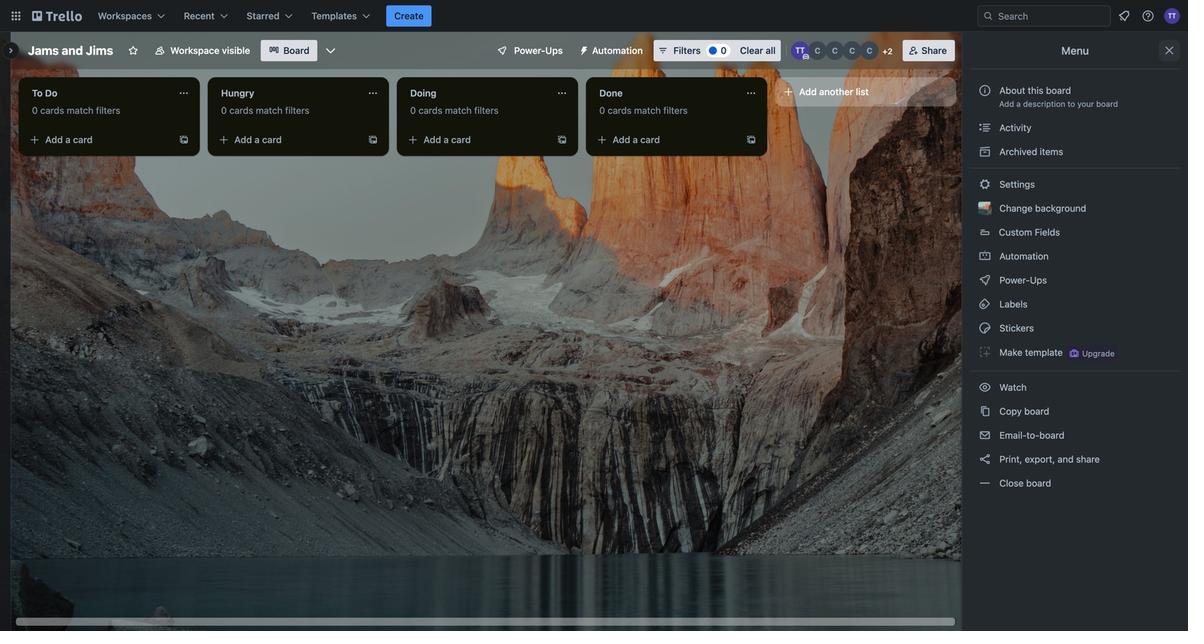 Task type: vqa. For each thing, say whether or not it's contained in the screenshot.
Templates popup button
yes



Task type: describe. For each thing, give the bounding box(es) containing it.
share
[[922, 45, 947, 56]]

templates
[[312, 10, 357, 21]]

sm image for copy board
[[979, 405, 992, 418]]

To Do text field
[[24, 83, 171, 104]]

about
[[1000, 85, 1026, 96]]

jams
[[28, 43, 59, 58]]

connorobrien324 (connorobrien324) image
[[860, 41, 879, 60]]

share
[[1076, 454, 1100, 465]]

a for to do
[[65, 134, 71, 145]]

copy board
[[997, 406, 1050, 417]]

sm image for labels
[[979, 298, 992, 311]]

make template
[[997, 347, 1063, 358]]

add a card button for to do
[[24, 129, 173, 151]]

sm image for close board
[[979, 477, 992, 490]]

custom fields button
[[971, 222, 1180, 243]]

hungry
[[221, 88, 254, 99]]

card for done
[[641, 134, 660, 145]]

0 cards match filters for to do
[[32, 105, 120, 116]]

automation link
[[971, 246, 1180, 267]]

doing
[[410, 88, 437, 99]]

+ 2
[[883, 47, 893, 56]]

sm image for stickers
[[979, 322, 992, 335]]

do
[[45, 88, 57, 99]]

another
[[819, 86, 854, 97]]

board
[[283, 45, 310, 56]]

c for clarkrunnerman (clarkrunnerman) 'image'
[[850, 46, 855, 55]]

filters
[[674, 45, 701, 56]]

template
[[1025, 347, 1063, 358]]

card for to do
[[73, 134, 93, 145]]

board right your
[[1097, 99, 1119, 109]]

cards for hungry
[[229, 105, 253, 116]]

add for to do
[[45, 134, 63, 145]]

open information menu image
[[1142, 9, 1155, 23]]

1 horizontal spatial automation
[[997, 251, 1049, 262]]

Board name text field
[[21, 40, 120, 61]]

0 cards match filters for done
[[600, 105, 688, 116]]

filters for to do
[[96, 105, 120, 116]]

make
[[1000, 347, 1023, 358]]

add another list
[[799, 86, 869, 97]]

to
[[1068, 99, 1076, 109]]

sm image for activity
[[979, 121, 992, 135]]

sm image for make template
[[979, 346, 992, 359]]

create
[[394, 10, 424, 21]]

a for doing
[[444, 134, 449, 145]]

power-ups inside button
[[514, 45, 563, 56]]

upgrade
[[1083, 349, 1115, 358]]

1 vertical spatial power-ups
[[997, 275, 1050, 286]]

close board
[[997, 478, 1052, 489]]

share button
[[903, 40, 955, 61]]

workspace visible button
[[146, 40, 258, 61]]

fields
[[1035, 227, 1060, 238]]

sm image for email-to-board
[[979, 429, 992, 442]]

close board link
[[971, 473, 1180, 494]]

0 for done
[[600, 105, 605, 116]]

0 notifications image
[[1117, 8, 1132, 24]]

workspaces button
[[90, 5, 173, 27]]

create button
[[386, 5, 432, 27]]

+
[[883, 47, 888, 56]]

a inside about this board add a description to your board
[[1017, 99, 1021, 109]]

0 cards match filters for doing
[[410, 105, 499, 116]]

0 horizontal spatial terry turtle (terryturtle) image
[[791, 41, 810, 60]]

print, export, and share
[[997, 454, 1100, 465]]

all
[[766, 45, 776, 56]]

recent
[[184, 10, 215, 21]]

search image
[[983, 11, 994, 21]]

archived
[[1000, 146, 1038, 157]]

add for doing
[[424, 134, 441, 145]]

0 for hungry
[[221, 105, 227, 116]]

settings link
[[971, 174, 1180, 195]]

board up to-
[[1025, 406, 1050, 417]]

board up print, export, and share
[[1040, 430, 1065, 441]]

workspace visible
[[170, 45, 250, 56]]

change background link
[[971, 198, 1180, 219]]

match for done
[[634, 105, 661, 116]]

terry turtle (terryturtle) image inside the primary element
[[1164, 8, 1180, 24]]

add a card for hungry
[[234, 134, 282, 145]]

visible
[[222, 45, 250, 56]]

ups inside power-ups button
[[546, 45, 563, 56]]

create from template… image
[[746, 135, 757, 145]]

workspace
[[170, 45, 220, 56]]

1 c button from the left
[[809, 41, 827, 60]]

workspaces
[[98, 10, 152, 21]]

c for chestercheeetah (chestercheeetah) image
[[815, 46, 821, 55]]

add a card button for doing
[[402, 129, 552, 151]]

email-to-board link
[[971, 425, 1180, 446]]

background
[[1035, 203, 1087, 214]]

print, export, and share link
[[971, 449, 1180, 470]]

star or unstar board image
[[128, 45, 138, 56]]

cards for done
[[608, 105, 632, 116]]

back to home image
[[32, 5, 82, 27]]

primary element
[[0, 0, 1188, 32]]

card for doing
[[451, 134, 471, 145]]

copy
[[1000, 406, 1022, 417]]

christinaovera9 (christinaovera9) image
[[826, 41, 845, 60]]

your
[[1078, 99, 1094, 109]]

clarkrunnerman (clarkrunnerman) image
[[843, 41, 862, 60]]

board link
[[261, 40, 318, 61]]

power- inside button
[[514, 45, 546, 56]]

settings
[[997, 179, 1035, 190]]

clear
[[740, 45, 763, 56]]

export,
[[1025, 454, 1055, 465]]

add another list button
[[775, 77, 957, 107]]

add for done
[[613, 134, 631, 145]]

copy board link
[[971, 401, 1180, 422]]

to do
[[32, 88, 57, 99]]

change background
[[997, 203, 1087, 214]]

labels
[[997, 299, 1028, 310]]

c for the connorobrien324 (connorobrien324) image
[[867, 46, 873, 55]]

filters for done
[[664, 105, 688, 116]]

2
[[888, 47, 893, 56]]

filters for doing
[[474, 105, 499, 116]]

archived items link
[[971, 141, 1180, 163]]

sm image for power-ups
[[979, 274, 992, 287]]



Task type: locate. For each thing, give the bounding box(es) containing it.
3 c from the left
[[850, 46, 855, 55]]

ups down automation link
[[1030, 275, 1047, 286]]

activity link
[[971, 117, 1180, 139]]

4 card from the left
[[641, 134, 660, 145]]

2 add a card button from the left
[[213, 129, 362, 151]]

sm image for automation
[[979, 250, 992, 263]]

sm image inside automation button
[[574, 40, 592, 59]]

chestercheeetah (chestercheeetah) image
[[809, 41, 827, 60]]

filters down doing text box
[[474, 105, 499, 116]]

sm image inside power-ups link
[[979, 274, 992, 287]]

2 card from the left
[[262, 134, 282, 145]]

c inside 'image'
[[850, 46, 855, 55]]

sm image left labels
[[979, 298, 992, 311]]

add a card button
[[24, 129, 173, 151], [213, 129, 362, 151], [402, 129, 552, 151], [592, 129, 741, 151]]

0 vertical spatial power-
[[514, 45, 546, 56]]

labels link
[[971, 294, 1180, 315]]

match down 'to do' 'text field'
[[67, 105, 93, 116]]

filters
[[96, 105, 120, 116], [285, 105, 310, 116], [474, 105, 499, 116], [664, 105, 688, 116]]

4 cards from the left
[[608, 105, 632, 116]]

and left jims at the left top
[[62, 43, 83, 58]]

create from template… image for hungry
[[368, 135, 378, 145]]

add
[[799, 86, 817, 97], [1000, 99, 1014, 109], [45, 134, 63, 145], [234, 134, 252, 145], [424, 134, 441, 145], [613, 134, 631, 145]]

1 horizontal spatial and
[[1058, 454, 1074, 465]]

ups down the primary element
[[546, 45, 563, 56]]

recent button
[[176, 5, 236, 27]]

0 horizontal spatial ups
[[546, 45, 563, 56]]

Search field
[[994, 6, 1111, 26]]

0 horizontal spatial power-ups
[[514, 45, 563, 56]]

terry turtle (terryturtle) image
[[1164, 8, 1180, 24], [791, 41, 810, 60]]

sm image inside automation link
[[979, 250, 992, 263]]

1 add a card from the left
[[45, 134, 93, 145]]

c for christinaovera9 (christinaovera9) icon
[[832, 46, 838, 55]]

0 cards match filters down doing text box
[[410, 105, 499, 116]]

add a card for doing
[[424, 134, 471, 145]]

3 cards from the left
[[419, 105, 443, 116]]

1 cards from the left
[[40, 105, 64, 116]]

add a card
[[45, 134, 93, 145], [234, 134, 282, 145], [424, 134, 471, 145], [613, 134, 660, 145]]

filters for hungry
[[285, 105, 310, 116]]

sm image inside activity link
[[979, 121, 992, 135]]

0 down doing
[[410, 105, 416, 116]]

a down doing text box
[[444, 134, 449, 145]]

c inside image
[[867, 46, 873, 55]]

add a card down doing
[[424, 134, 471, 145]]

add down the about
[[1000, 99, 1014, 109]]

watch link
[[971, 377, 1180, 398]]

c button
[[809, 41, 827, 60], [826, 41, 845, 60], [843, 41, 862, 60], [860, 41, 879, 60]]

close
[[1000, 478, 1024, 489]]

to
[[32, 88, 43, 99]]

watch
[[997, 382, 1030, 393]]

a down the about
[[1017, 99, 1021, 109]]

and left share
[[1058, 454, 1074, 465]]

board up to
[[1046, 85, 1071, 96]]

3 c button from the left
[[843, 41, 862, 60]]

0 cards match filters down the done text field
[[600, 105, 688, 116]]

cards
[[40, 105, 64, 116], [229, 105, 253, 116], [419, 105, 443, 116], [608, 105, 632, 116]]

card down hungry text box
[[262, 134, 282, 145]]

automation
[[592, 45, 643, 56], [997, 251, 1049, 262]]

sm image
[[979, 121, 992, 135], [979, 145, 992, 159], [979, 178, 992, 191], [979, 298, 992, 311], [979, 346, 992, 359], [979, 405, 992, 418], [979, 429, 992, 442], [979, 453, 992, 466], [979, 477, 992, 490]]

6 sm image from the top
[[979, 405, 992, 418]]

1 create from template… image from the left
[[179, 135, 189, 145]]

c inside image
[[815, 46, 821, 55]]

sm image inside close board link
[[979, 477, 992, 490]]

0 down to
[[32, 105, 38, 116]]

0 vertical spatial terry turtle (terryturtle) image
[[1164, 8, 1180, 24]]

cards down do
[[40, 105, 64, 116]]

1 horizontal spatial terry turtle (terryturtle) image
[[1164, 8, 1180, 24]]

0 for to do
[[32, 105, 38, 116]]

2 cards from the left
[[229, 105, 253, 116]]

c inside icon
[[832, 46, 838, 55]]

sm image left the print,
[[979, 453, 992, 466]]

card down 'to do' 'text field'
[[73, 134, 93, 145]]

print,
[[1000, 454, 1023, 465]]

sm image inside settings link
[[979, 178, 992, 191]]

0 horizontal spatial power-
[[514, 45, 546, 56]]

upgrade button
[[1067, 346, 1118, 362]]

cards down done on the right of the page
[[608, 105, 632, 116]]

2 add a card from the left
[[234, 134, 282, 145]]

3 0 cards match filters from the left
[[410, 105, 499, 116]]

card
[[73, 134, 93, 145], [262, 134, 282, 145], [451, 134, 471, 145], [641, 134, 660, 145]]

add for hungry
[[234, 134, 252, 145]]

1 vertical spatial automation
[[997, 251, 1049, 262]]

archived items
[[997, 146, 1064, 157]]

templates button
[[304, 5, 378, 27]]

3 filters from the left
[[474, 105, 499, 116]]

0
[[721, 45, 727, 56], [32, 105, 38, 116], [221, 105, 227, 116], [410, 105, 416, 116], [600, 105, 605, 116]]

sm image for print, export, and share
[[979, 453, 992, 466]]

create from template… image
[[179, 135, 189, 145], [368, 135, 378, 145], [557, 135, 568, 145]]

2 match from the left
[[256, 105, 283, 116]]

2 c from the left
[[832, 46, 838, 55]]

add a card button down the done text field
[[592, 129, 741, 151]]

to-
[[1027, 430, 1040, 441]]

custom
[[999, 227, 1033, 238]]

a down the done text field
[[633, 134, 638, 145]]

this
[[1028, 85, 1044, 96]]

4 add a card button from the left
[[592, 129, 741, 151]]

custom fields
[[999, 227, 1060, 238]]

automation down the primary element
[[592, 45, 643, 56]]

3 add a card from the left
[[424, 134, 471, 145]]

a for hungry
[[255, 134, 260, 145]]

list
[[856, 86, 869, 97]]

1 match from the left
[[67, 105, 93, 116]]

jams and jims
[[28, 43, 113, 58]]

email-
[[1000, 430, 1027, 441]]

terry turtle (terryturtle) image right all
[[791, 41, 810, 60]]

2 0 cards match filters from the left
[[221, 105, 310, 116]]

card down the done text field
[[641, 134, 660, 145]]

power-ups link
[[971, 270, 1180, 291]]

power-ups up labels
[[997, 275, 1050, 286]]

add a card down hungry
[[234, 134, 282, 145]]

sm image left email-
[[979, 429, 992, 442]]

clear all
[[740, 45, 776, 56]]

0 horizontal spatial create from template… image
[[179, 135, 189, 145]]

sm image left "settings"
[[979, 178, 992, 191]]

filters down hungry text box
[[285, 105, 310, 116]]

power-ups down the primary element
[[514, 45, 563, 56]]

create from template… image for doing
[[557, 135, 568, 145]]

sm image left the 'close'
[[979, 477, 992, 490]]

add a card button down 'to do' 'text field'
[[24, 129, 173, 151]]

1 vertical spatial ups
[[1030, 275, 1047, 286]]

a down 'to do' 'text field'
[[65, 134, 71, 145]]

filters down the done text field
[[664, 105, 688, 116]]

4 match from the left
[[634, 105, 661, 116]]

automation down 'custom fields'
[[997, 251, 1049, 262]]

2 sm image from the top
[[979, 145, 992, 159]]

cards down hungry
[[229, 105, 253, 116]]

add a card button down hungry text box
[[213, 129, 362, 151]]

sm image inside the stickers link
[[979, 322, 992, 335]]

1 c from the left
[[815, 46, 821, 55]]

add down do
[[45, 134, 63, 145]]

4 filters from the left
[[664, 105, 688, 116]]

4 0 cards match filters from the left
[[600, 105, 688, 116]]

3 add a card button from the left
[[402, 129, 552, 151]]

power-ups button
[[488, 40, 571, 61]]

add down doing
[[424, 134, 441, 145]]

description
[[1023, 99, 1066, 109]]

about this board add a description to your board
[[1000, 85, 1119, 109]]

9 sm image from the top
[[979, 477, 992, 490]]

8 sm image from the top
[[979, 453, 992, 466]]

add a card down do
[[45, 134, 93, 145]]

card for hungry
[[262, 134, 282, 145]]

0 down done on the right of the page
[[600, 105, 605, 116]]

stickers link
[[971, 318, 1180, 339]]

card down doing text box
[[451, 134, 471, 145]]

board down export,
[[1027, 478, 1052, 489]]

add inside about this board add a description to your board
[[1000, 99, 1014, 109]]

Doing text field
[[402, 83, 549, 104]]

add down done on the right of the page
[[613, 134, 631, 145]]

Hungry text field
[[213, 83, 360, 104]]

items
[[1040, 146, 1064, 157]]

add down hungry
[[234, 134, 252, 145]]

ups inside power-ups link
[[1030, 275, 1047, 286]]

sm image inside copy board link
[[979, 405, 992, 418]]

c right chestercheeetah (chestercheeetah) image
[[832, 46, 838, 55]]

0 for doing
[[410, 105, 416, 116]]

0 cards match filters down hungry text box
[[221, 105, 310, 116]]

sm image inside email-to-board link
[[979, 429, 992, 442]]

match for doing
[[445, 105, 472, 116]]

sm image for settings
[[979, 178, 992, 191]]

board
[[1046, 85, 1071, 96], [1097, 99, 1119, 109], [1025, 406, 1050, 417], [1040, 430, 1065, 441], [1027, 478, 1052, 489]]

match for to do
[[67, 105, 93, 116]]

add a card for done
[[613, 134, 660, 145]]

cards down doing
[[419, 105, 443, 116]]

add a card down done on the right of the page
[[613, 134, 660, 145]]

stickers
[[997, 323, 1034, 334]]

power-
[[514, 45, 546, 56], [1000, 275, 1030, 286]]

power-ups
[[514, 45, 563, 56], [997, 275, 1050, 286]]

2 horizontal spatial create from template… image
[[557, 135, 568, 145]]

1 horizontal spatial power-ups
[[997, 275, 1050, 286]]

2 filters from the left
[[285, 105, 310, 116]]

c right christinaovera9 (christinaovera9) icon
[[850, 46, 855, 55]]

change
[[1000, 203, 1033, 214]]

2 c button from the left
[[826, 41, 845, 60]]

automation button
[[574, 40, 651, 61]]

1 horizontal spatial power-
[[1000, 275, 1030, 286]]

4 add a card from the left
[[613, 134, 660, 145]]

and
[[62, 43, 83, 58], [1058, 454, 1074, 465]]

sm image inside print, export, and share link
[[979, 453, 992, 466]]

switch to… image
[[9, 9, 23, 23]]

terry turtle (terryturtle) image right open information menu image
[[1164, 8, 1180, 24]]

match down the done text field
[[634, 105, 661, 116]]

match down hungry text box
[[256, 105, 283, 116]]

add a card for to do
[[45, 134, 93, 145]]

0 horizontal spatial and
[[62, 43, 83, 58]]

a
[[1017, 99, 1021, 109], [65, 134, 71, 145], [255, 134, 260, 145], [444, 134, 449, 145], [633, 134, 638, 145]]

and inside text field
[[62, 43, 83, 58]]

0 horizontal spatial automation
[[592, 45, 643, 56]]

filters down 'to do' 'text field'
[[96, 105, 120, 116]]

7 sm image from the top
[[979, 429, 992, 442]]

clear all button
[[735, 40, 781, 61]]

add a card button down doing text box
[[402, 129, 552, 151]]

3 create from template… image from the left
[[557, 135, 568, 145]]

3 card from the left
[[451, 134, 471, 145]]

sm image inside labels link
[[979, 298, 992, 311]]

match for hungry
[[256, 105, 283, 116]]

jims
[[86, 43, 113, 58]]

a down hungry text box
[[255, 134, 260, 145]]

1 sm image from the top
[[979, 121, 992, 135]]

1 vertical spatial power-
[[1000, 275, 1030, 286]]

add a card button for hungry
[[213, 129, 362, 151]]

a for done
[[633, 134, 638, 145]]

sm image left activity
[[979, 121, 992, 135]]

1 vertical spatial terry turtle (terryturtle) image
[[791, 41, 810, 60]]

sm image inside archived items "link"
[[979, 145, 992, 159]]

Done text field
[[592, 83, 738, 104]]

1 horizontal spatial create from template… image
[[368, 135, 378, 145]]

4 c button from the left
[[860, 41, 879, 60]]

1 horizontal spatial ups
[[1030, 275, 1047, 286]]

sm image left archived
[[979, 145, 992, 159]]

0 vertical spatial automation
[[592, 45, 643, 56]]

5 sm image from the top
[[979, 346, 992, 359]]

sm image for watch
[[979, 381, 992, 394]]

starred
[[247, 10, 280, 21]]

2 create from template… image from the left
[[368, 135, 378, 145]]

add left 'another'
[[799, 86, 817, 97]]

done
[[600, 88, 623, 99]]

0 left clear
[[721, 45, 727, 56]]

3 match from the left
[[445, 105, 472, 116]]

match down doing text box
[[445, 105, 472, 116]]

0 cards match filters down 'to do' 'text field'
[[32, 105, 120, 116]]

0 cards match filters
[[32, 105, 120, 116], [221, 105, 310, 116], [410, 105, 499, 116], [600, 105, 688, 116]]

1 vertical spatial and
[[1058, 454, 1074, 465]]

customize views image
[[324, 44, 338, 57]]

1 card from the left
[[73, 134, 93, 145]]

sm image inside watch link
[[979, 381, 992, 394]]

0 vertical spatial power-ups
[[514, 45, 563, 56]]

c right this member is an admin of this board. image
[[815, 46, 821, 55]]

create from template… image for to do
[[179, 135, 189, 145]]

4 sm image from the top
[[979, 298, 992, 311]]

0 cards match filters for hungry
[[221, 105, 310, 116]]

3 sm image from the top
[[979, 178, 992, 191]]

automation inside button
[[592, 45, 643, 56]]

menu
[[1062, 44, 1089, 57]]

activity
[[997, 122, 1032, 133]]

cards for doing
[[419, 105, 443, 116]]

sm image left copy
[[979, 405, 992, 418]]

0 vertical spatial ups
[[546, 45, 563, 56]]

c left +
[[867, 46, 873, 55]]

email-to-board
[[997, 430, 1065, 441]]

0 vertical spatial and
[[62, 43, 83, 58]]

sm image
[[574, 40, 592, 59], [979, 250, 992, 263], [979, 274, 992, 287], [979, 322, 992, 335], [979, 381, 992, 394]]

add a card button for done
[[592, 129, 741, 151]]

1 add a card button from the left
[[24, 129, 173, 151]]

sm image for archived items
[[979, 145, 992, 159]]

1 filters from the left
[[96, 105, 120, 116]]

this member is an admin of this board. image
[[803, 54, 809, 60]]

0 down hungry
[[221, 105, 227, 116]]

4 c from the left
[[867, 46, 873, 55]]

starred button
[[239, 5, 301, 27]]

1 0 cards match filters from the left
[[32, 105, 120, 116]]

ups
[[546, 45, 563, 56], [1030, 275, 1047, 286]]

cards for to do
[[40, 105, 64, 116]]

sm image left make
[[979, 346, 992, 359]]



